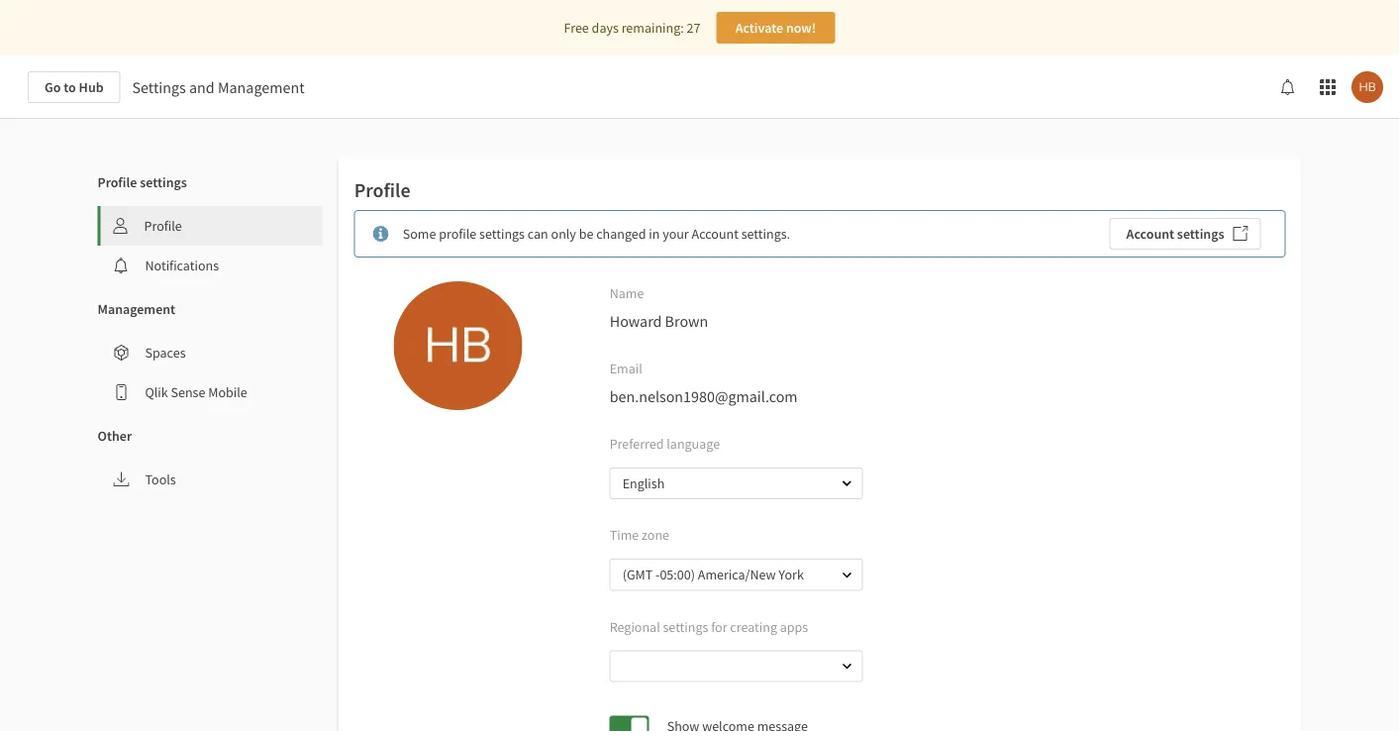 Task type: locate. For each thing, give the bounding box(es) containing it.
profile up some
[[354, 178, 411, 203]]

activate now!
[[736, 19, 817, 37]]

profile up the 'notifications'
[[144, 217, 182, 235]]

open image for preferred language
[[842, 478, 854, 490]]

1 vertical spatial management
[[98, 300, 176, 318]]

settings for profile settings
[[140, 173, 187, 191]]

None text field
[[612, 468, 825, 499], [612, 559, 825, 591], [612, 468, 825, 499], [612, 559, 825, 591]]

profile inside profile "link"
[[144, 217, 182, 235]]

open image for regional settings for creating apps
[[842, 660, 854, 672]]

and
[[189, 77, 215, 97]]

tools
[[145, 471, 176, 488]]

howard brown image
[[394, 281, 523, 410]]

0 horizontal spatial management
[[98, 300, 176, 318]]

management right the "and" at the left top of page
[[218, 77, 305, 97]]

account
[[692, 225, 739, 243], [1127, 225, 1175, 243]]

for
[[712, 617, 728, 635]]

management
[[218, 77, 305, 97], [98, 300, 176, 318]]

open image
[[842, 478, 854, 490], [842, 660, 854, 672]]

management up spaces
[[98, 300, 176, 318]]

notifications link
[[98, 246, 323, 285]]

go
[[45, 78, 61, 96]]

settings for account settings
[[1178, 225, 1225, 243]]

open image down open image
[[842, 660, 854, 672]]

qlik sense mobile
[[145, 383, 247, 401]]

sense
[[171, 383, 206, 401]]

settings
[[140, 173, 187, 191], [480, 225, 525, 243], [1178, 225, 1225, 243], [663, 617, 709, 635]]

1 horizontal spatial account
[[1127, 225, 1175, 243]]

settings
[[132, 77, 186, 97]]

zone
[[642, 526, 670, 544]]

time
[[610, 526, 639, 544]]

be
[[579, 225, 594, 243]]

1 horizontal spatial management
[[218, 77, 305, 97]]

hub
[[79, 78, 104, 96]]

spaces link
[[98, 333, 323, 373]]

2 account from the left
[[1127, 225, 1175, 243]]

email
[[610, 360, 643, 377]]

account settings
[[1127, 225, 1225, 243]]

open image
[[842, 569, 854, 581]]

to
[[64, 78, 76, 96]]

brown
[[665, 311, 709, 331]]

howard brown image
[[1352, 71, 1384, 103]]

profile
[[98, 173, 137, 191], [354, 178, 411, 203], [144, 217, 182, 235]]

howard
[[610, 311, 662, 331]]

None text field
[[612, 650, 825, 682]]

qlik
[[145, 383, 168, 401]]

1 open image from the top
[[842, 478, 854, 490]]

profile down hub
[[98, 173, 137, 191]]

name
[[610, 284, 644, 302]]

other
[[98, 427, 132, 445]]

account settings link
[[1110, 218, 1262, 250]]

1 horizontal spatial profile
[[144, 217, 182, 235]]

0 vertical spatial management
[[218, 77, 305, 97]]

1 vertical spatial open image
[[842, 660, 854, 672]]

2 open image from the top
[[842, 660, 854, 672]]

remaining:
[[622, 19, 684, 37]]

0 vertical spatial open image
[[842, 478, 854, 490]]

now!
[[787, 19, 817, 37]]

name howard brown
[[610, 284, 709, 331]]

open image up open image
[[842, 478, 854, 490]]

alert
[[354, 210, 1286, 258]]

alert containing some profile settings can only be changed in your account settings.
[[354, 210, 1286, 258]]

days
[[592, 19, 619, 37]]

creating
[[731, 617, 778, 635]]

activate now! link
[[717, 12, 836, 44]]

time zone
[[610, 526, 670, 544]]

0 horizontal spatial account
[[692, 225, 739, 243]]



Task type: describe. For each thing, give the bounding box(es) containing it.
profile settings
[[98, 173, 187, 191]]

spaces
[[145, 344, 186, 362]]

only
[[551, 225, 577, 243]]

regional settings for creating apps
[[610, 617, 809, 635]]

2 horizontal spatial profile
[[354, 178, 411, 203]]

go to hub
[[45, 78, 104, 96]]

settings for regional settings for creating apps
[[663, 617, 709, 635]]

in
[[649, 225, 660, 243]]

tools link
[[98, 460, 323, 499]]

0 horizontal spatial profile
[[98, 173, 137, 191]]

email ben.nelson1980@gmail.com
[[610, 360, 798, 406]]

mobile
[[208, 383, 247, 401]]

your
[[663, 225, 689, 243]]

settings.
[[742, 225, 791, 243]]

settings and management
[[132, 77, 305, 97]]

preferred
[[610, 435, 664, 453]]

regional
[[610, 617, 661, 635]]

27
[[687, 19, 701, 37]]

1 account from the left
[[692, 225, 739, 243]]

language
[[667, 435, 720, 453]]

profile link
[[101, 206, 323, 246]]

free days remaining: 27
[[564, 19, 701, 37]]

some profile settings can only be changed in your account settings.
[[403, 225, 791, 243]]

preferred language
[[610, 435, 720, 453]]

activate
[[736, 19, 784, 37]]

can
[[528, 225, 549, 243]]

apps
[[780, 617, 809, 635]]

go to hub link
[[28, 71, 120, 103]]

notifications
[[145, 257, 219, 274]]

qlik sense mobile link
[[98, 373, 323, 412]]

free
[[564, 19, 589, 37]]

ben.nelson1980@gmail.com
[[610, 386, 798, 406]]

profile
[[439, 225, 477, 243]]

changed
[[597, 225, 646, 243]]

some
[[403, 225, 436, 243]]



Task type: vqa. For each thing, say whether or not it's contained in the screenshot.
(Space
no



